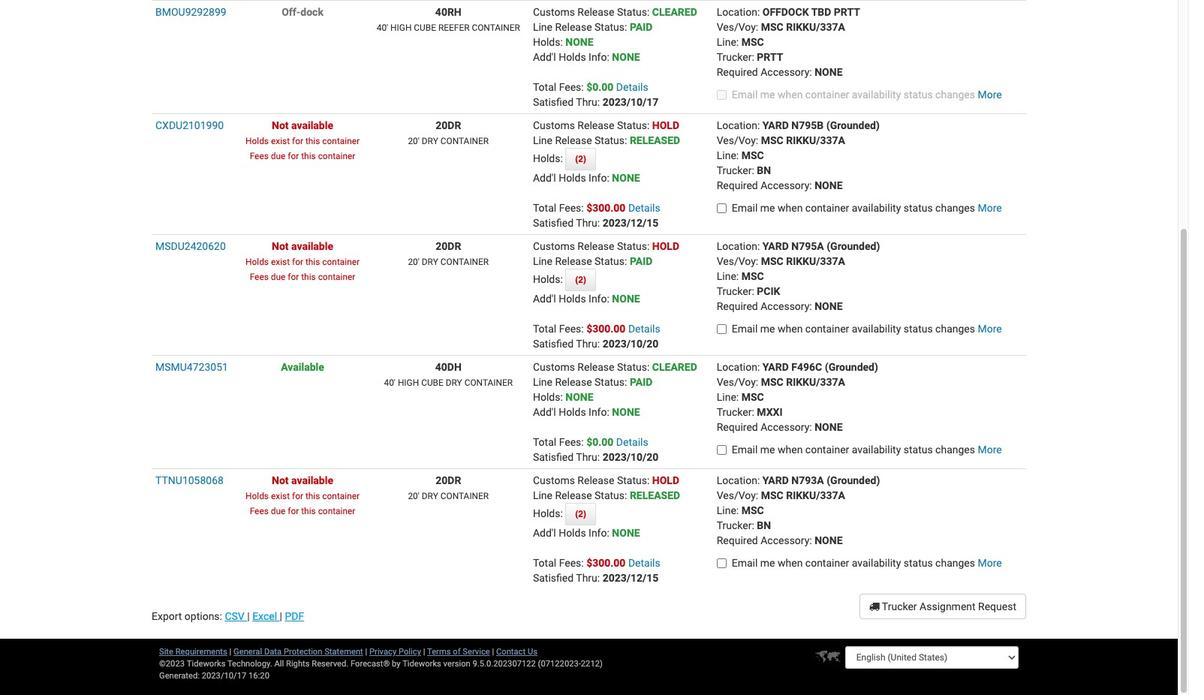 Task type: describe. For each thing, give the bounding box(es) containing it.
me for location : yard n795b (grounded) ves/voy: msc rikku/337a line: msc trucker: bn required accessory : none
[[760, 202, 775, 214]]

(2) for location : yard n795b (grounded) ves/voy: msc rikku/337a line: msc trucker: bn required accessory : none
[[575, 154, 586, 164]]

me for location : yard n793a (grounded) ves/voy: msc rikku/337a line: msc trucker: bn required accessory : none
[[760, 557, 775, 569]]

total for location : yard f496c (grounded) ves/voy: msc rikku/337a line: msc trucker: mxxi required accessory : none
[[533, 436, 557, 448]]

protection
[[284, 647, 322, 657]]

total fees: $0.00 details satisfied thru: 2023/10/20
[[533, 436, 659, 463]]

general data protection statement link
[[234, 647, 363, 657]]

line for location : yard n795b (grounded) ves/voy: msc rikku/337a line: msc trucker: bn required accessory : none
[[533, 134, 553, 146]]

cube for 40dh
[[421, 378, 444, 388]]

msdu2420620 link
[[155, 240, 226, 252]]

availability for location : offdock tbd prtt ves/voy: msc rikku/337a line: msc trucker: prtt required accessory : none
[[852, 89, 901, 101]]

(grounded) for location : yard n795a (grounded) ves/voy: msc rikku/337a line: msc trucker: pcik required accessory : none
[[827, 240, 880, 252]]

when for location : offdock tbd prtt ves/voy: msc rikku/337a line: msc trucker: prtt required accessory : none
[[778, 89, 803, 101]]

when for location : yard n793a (grounded) ves/voy: msc rikku/337a line: msc trucker: bn required accessory : none
[[778, 557, 803, 569]]

options:
[[185, 610, 222, 622]]

total fees: $0.00 details satisfied thru: 2023/10/17
[[533, 81, 659, 108]]

hold for location : yard n795a (grounded) ves/voy: msc rikku/337a line: msc trucker: pcik required accessory : none
[[652, 240, 680, 252]]

trucker assignment request button
[[859, 594, 1026, 619]]

status for location : offdock tbd prtt ves/voy: msc rikku/337a line: msc trucker: prtt required accessory : none
[[904, 89, 933, 101]]

mxxi
[[757, 406, 783, 418]]

forecast®
[[351, 659, 390, 669]]

none inside location : yard n793a (grounded) ves/voy: msc rikku/337a line: msc trucker: bn required accessory : none
[[815, 535, 843, 547]]

1 holds: from the top
[[533, 36, 563, 48]]

| left general
[[229, 647, 232, 657]]

dry for ttnu1058068
[[422, 491, 438, 502]]

n793a
[[792, 475, 824, 487]]

more for location : yard n793a (grounded) ves/voy: msc rikku/337a line: msc trucker: bn required accessory : none
[[978, 557, 1002, 569]]

rikku/337a for n793a
[[786, 490, 845, 502]]

satisfied for location : offdock tbd prtt ves/voy: msc rikku/337a line: msc trucker: prtt required accessory : none
[[533, 96, 574, 108]]

customs for location : yard n795b (grounded) ves/voy: msc rikku/337a line: msc trucker: bn required accessory : none
[[533, 119, 575, 131]]

f496c
[[792, 361, 822, 373]]

hold for location : yard n793a (grounded) ves/voy: msc rikku/337a line: msc trucker: bn required accessory : none
[[652, 475, 680, 487]]

1 horizontal spatial prtt
[[834, 6, 860, 18]]

location for location : yard n795b (grounded) ves/voy: msc rikku/337a line: msc trucker: bn required accessory : none
[[717, 119, 758, 131]]

total fees: $300.00 details satisfied thru: 2023/10/20
[[533, 323, 661, 350]]

tideworks
[[403, 659, 441, 669]]

changes for location : yard n793a (grounded) ves/voy: msc rikku/337a line: msc trucker: bn required accessory : none
[[936, 557, 975, 569]]

customs release status : cleared line release status : paid holds: none add'l holds info: none for 2023/10/17
[[533, 6, 697, 63]]

site
[[159, 647, 173, 657]]

16:20
[[249, 671, 269, 681]]

(grounded) for location : yard n795b (grounded) ves/voy: msc rikku/337a line: msc trucker: bn required accessory : none
[[826, 119, 880, 131]]

more for location : yard n795b (grounded) ves/voy: msc rikku/337a line: msc trucker: bn required accessory : none
[[978, 202, 1002, 214]]

(07122023-
[[538, 659, 581, 669]]

msmu4723051
[[155, 361, 228, 373]]

required for location : offdock tbd prtt ves/voy: msc rikku/337a line: msc trucker: prtt required accessory : none
[[717, 66, 758, 78]]

$0.00 for 2023/10/17
[[587, 81, 614, 93]]

cube for 40rh
[[414, 23, 436, 33]]

4 holds: from the top
[[533, 391, 563, 403]]

more link for location : yard n795b (grounded) ves/voy: msc rikku/337a line: msc trucker: bn required accessory : none
[[978, 202, 1002, 214]]

| left pdf link on the left of page
[[280, 610, 282, 622]]

trucker
[[882, 601, 917, 613]]

2023/10/20 for $300.00
[[603, 338, 659, 350]]

required for location : yard f496c (grounded) ves/voy: msc rikku/337a line: msc trucker: mxxi required accessory : none
[[717, 421, 758, 433]]

details for location : yard f496c (grounded) ves/voy: msc rikku/337a line: msc trucker: mxxi required accessory : none
[[616, 436, 648, 448]]

none inside location : yard n795b (grounded) ves/voy: msc rikku/337a line: msc trucker: bn required accessory : none
[[815, 179, 843, 191]]

ves/voy: for location : yard n795b (grounded) ves/voy: msc rikku/337a line: msc trucker: bn required accessory : none
[[717, 134, 759, 146]]

20dr for ttnu1058068
[[436, 475, 461, 487]]

not for ttnu1058068
[[272, 475, 289, 487]]

email for location : yard n793a (grounded) ves/voy: msc rikku/337a line: msc trucker: bn required accessory : none
[[732, 557, 758, 569]]

email me when container availability status changes more for location : yard n793a (grounded) ves/voy: msc rikku/337a line: msc trucker: bn required accessory : none
[[732, 557, 1002, 569]]

available
[[281, 361, 324, 373]]

me for location : yard f496c (grounded) ves/voy: msc rikku/337a line: msc trucker: mxxi required accessory : none
[[760, 444, 775, 456]]

requirements
[[175, 647, 227, 657]]

customs release status : hold line release status : released for location : yard n795b (grounded) ves/voy: msc rikku/337a line: msc trucker: bn required accessory : none
[[533, 119, 680, 146]]

fees: for location : yard n795a (grounded) ves/voy: msc rikku/337a line: msc trucker: pcik required accessory : none
[[559, 323, 584, 335]]

privacy
[[369, 647, 397, 657]]

msdu2420620
[[155, 240, 226, 252]]

us
[[528, 647, 538, 657]]

info: for location : yard n795a (grounded) ves/voy: msc rikku/337a line: msc trucker: pcik required accessory : none
[[589, 293, 610, 305]]

off-
[[282, 6, 301, 18]]

total for location : offdock tbd prtt ves/voy: msc rikku/337a line: msc trucker: prtt required accessory : none
[[533, 81, 557, 93]]

fees for msdu2420620
[[250, 272, 269, 282]]

due for cxdu2101990
[[271, 151, 286, 161]]

pdf
[[285, 610, 304, 622]]

more link for location : yard n793a (grounded) ves/voy: msc rikku/337a line: msc trucker: bn required accessory : none
[[978, 557, 1002, 569]]

contact us link
[[496, 647, 538, 657]]

required for location : yard n793a (grounded) ves/voy: msc rikku/337a line: msc trucker: bn required accessory : none
[[717, 535, 758, 547]]

| up 9.5.0.202307122
[[492, 647, 494, 657]]

location : yard n793a (grounded) ves/voy: msc rikku/337a line: msc trucker: bn required accessory : none
[[717, 475, 880, 547]]

more for location : offdock tbd prtt ves/voy: msc rikku/337a line: msc trucker: prtt required accessory : none
[[978, 89, 1002, 101]]

40rh
[[435, 6, 462, 18]]

reefer
[[438, 23, 470, 33]]

ttnu1058068 link
[[155, 475, 224, 487]]

all
[[274, 659, 284, 669]]

version
[[443, 659, 471, 669]]

dry for cxdu2101990
[[422, 136, 438, 146]]

4 info: from the top
[[589, 406, 610, 418]]

location : yard f496c (grounded) ves/voy: msc rikku/337a line: msc trucker: mxxi required accessory : none
[[717, 361, 878, 433]]

details link for location : yard n795b (grounded) ves/voy: msc rikku/337a line: msc trucker: bn required accessory : none
[[628, 202, 661, 214]]

| right csv
[[247, 610, 250, 622]]

n795b
[[792, 119, 824, 131]]

more link for location : yard f496c (grounded) ves/voy: msc rikku/337a line: msc trucker: mxxi required accessory : none
[[978, 444, 1002, 456]]

20' for cxdu2101990
[[408, 136, 420, 146]]

privacy policy link
[[369, 647, 421, 657]]

when for location : yard f496c (grounded) ves/voy: msc rikku/337a line: msc trucker: mxxi required accessory : none
[[778, 444, 803, 456]]

©2023 tideworks
[[159, 659, 226, 669]]

rikku/337a for n795b
[[786, 134, 845, 146]]

general
[[234, 647, 262, 657]]

(2) link for location : yard n795a (grounded) ves/voy: msc rikku/337a line: msc trucker: pcik required accessory : none
[[566, 269, 596, 291]]

customs release status : hold line release status : paid
[[533, 240, 680, 267]]

exist for ttnu1058068
[[271, 491, 290, 502]]

cxdu2101990
[[155, 119, 224, 131]]

none inside location : yard f496c (grounded) ves/voy: msc rikku/337a line: msc trucker: mxxi required accessory : none
[[815, 421, 843, 433]]

$300.00 for location : yard n795b (grounded) ves/voy: msc rikku/337a line: msc trucker: bn required accessory : none
[[587, 202, 626, 214]]

reserved.
[[312, 659, 349, 669]]

not for msdu2420620
[[272, 240, 289, 252]]

| up forecast®
[[365, 647, 367, 657]]

2212)
[[581, 659, 603, 669]]

line for location : yard f496c (grounded) ves/voy: msc rikku/337a line: msc trucker: mxxi required accessory : none
[[533, 376, 553, 388]]

cxdu2101990 link
[[155, 119, 224, 131]]

dock
[[301, 6, 324, 18]]

details link for location : yard n793a (grounded) ves/voy: msc rikku/337a line: msc trucker: bn required accessory : none
[[628, 557, 661, 569]]

off-dock
[[282, 6, 324, 18]]

assignment
[[920, 601, 976, 613]]

dry inside the 40dh 40' high cube dry container
[[446, 378, 462, 388]]

tbd
[[811, 6, 831, 18]]

trucker assignment request
[[880, 601, 1017, 613]]

paid for total fees: $300.00 details satisfied thru: 2023/10/20
[[630, 255, 653, 267]]

request
[[978, 601, 1017, 613]]

customs for location : yard f496c (grounded) ves/voy: msc rikku/337a line: msc trucker: mxxi required accessory : none
[[533, 361, 575, 373]]

40' for 40dh
[[384, 378, 396, 388]]

terms of service link
[[427, 647, 490, 657]]

2023/10/17 inside site requirements | general data protection statement | privacy policy | terms of service | contact us ©2023 tideworks technology. all rights reserved. forecast® by tideworks version 9.5.0.202307122 (07122023-2212) generated: 2023/10/17 16:20
[[202, 671, 246, 681]]

4 add'l from the top
[[533, 406, 556, 418]]

csv link
[[225, 610, 247, 622]]

details for location : yard n793a (grounded) ves/voy: msc rikku/337a line: msc trucker: bn required accessory : none
[[628, 557, 661, 569]]

total for location : yard n793a (grounded) ves/voy: msc rikku/337a line: msc trucker: bn required accessory : none
[[533, 557, 557, 569]]

details for location : offdock tbd prtt ves/voy: msc rikku/337a line: msc trucker: prtt required accessory : none
[[616, 81, 648, 93]]

thru: for location : yard n793a (grounded) ves/voy: msc rikku/337a line: msc trucker: bn required accessory : none
[[576, 572, 600, 584]]

(2) for location : yard n793a (grounded) ves/voy: msc rikku/337a line: msc trucker: bn required accessory : none
[[575, 509, 586, 520]]

40dh 40' high cube dry container
[[384, 361, 513, 388]]

location for location : yard n795a (grounded) ves/voy: msc rikku/337a line: msc trucker: pcik required accessory : none
[[717, 240, 758, 252]]

exist for msdu2420620
[[271, 257, 290, 267]]

not available holds exist for this container fees due for this container for ttnu1058068
[[246, 475, 360, 517]]

not available holds exist for this container fees due for this container for msdu2420620
[[246, 240, 360, 282]]

accessory for tbd
[[761, 66, 810, 78]]

bmou9292899
[[155, 6, 227, 18]]

email me when container availability status changes more for location : yard f496c (grounded) ves/voy: msc rikku/337a line: msc trucker: mxxi required accessory : none
[[732, 444, 1002, 456]]

rikku/337a for tbd
[[786, 21, 845, 33]]

site requirements link
[[159, 647, 227, 657]]

ves/voy: for location : yard f496c (grounded) ves/voy: msc rikku/337a line: msc trucker: mxxi required accessory : none
[[717, 376, 759, 388]]

generated:
[[159, 671, 200, 681]]

paid for total fees: $0.00 details satisfied thru: 2023/10/20
[[630, 376, 653, 388]]

location for location : yard n793a (grounded) ves/voy: msc rikku/337a line: msc trucker: bn required accessory : none
[[717, 475, 758, 487]]

1 add'l from the top
[[533, 51, 556, 63]]

line for location : yard n793a (grounded) ves/voy: msc rikku/337a line: msc trucker: bn required accessory : none
[[533, 490, 553, 502]]

(2) link for location : yard n795b (grounded) ves/voy: msc rikku/337a line: msc trucker: bn required accessory : none
[[566, 148, 596, 170]]

pcik
[[757, 285, 781, 297]]

add'l holds info: none for location : yard n793a (grounded) ves/voy: msc rikku/337a line: msc trucker: bn required accessory : none
[[533, 527, 640, 539]]

details for location : yard n795a (grounded) ves/voy: msc rikku/337a line: msc trucker: pcik required accessory : none
[[628, 323, 661, 335]]

fees: for location : yard f496c (grounded) ves/voy: msc rikku/337a line: msc trucker: mxxi required accessory : none
[[559, 436, 584, 448]]

1 info: from the top
[[589, 51, 610, 63]]

ttnu1058068
[[155, 475, 224, 487]]

accessory for f496c
[[761, 421, 810, 433]]



Task type: vqa. For each thing, say whether or not it's contained in the screenshot.


Task type: locate. For each thing, give the bounding box(es) containing it.
(2)
[[575, 154, 586, 164], [575, 275, 586, 285], [575, 509, 586, 520]]

2 20' from the top
[[408, 257, 420, 267]]

trucker: for location : yard f496c (grounded) ves/voy: msc rikku/337a line: msc trucker: mxxi required accessory : none
[[717, 406, 755, 418]]

2023/12/15 for location : yard n795b (grounded) ves/voy: msc rikku/337a line: msc trucker: bn required accessory : none
[[603, 217, 659, 229]]

(grounded)
[[826, 119, 880, 131], [827, 240, 880, 252], [825, 361, 878, 373], [827, 475, 880, 487]]

1 cleared from the top
[[652, 6, 697, 18]]

2 cleared from the top
[[652, 361, 697, 373]]

$0.00 inside total fees: $0.00 details satisfied thru: 2023/10/17
[[587, 81, 614, 93]]

4 when from the top
[[778, 444, 803, 456]]

0 vertical spatial not available holds exist for this container fees due for this container
[[246, 119, 360, 161]]

none
[[566, 36, 594, 48], [612, 51, 640, 63], [815, 66, 843, 78], [612, 172, 640, 184], [815, 179, 843, 191], [612, 293, 640, 305], [815, 300, 843, 312], [566, 391, 594, 403], [612, 406, 640, 418], [815, 421, 843, 433], [612, 527, 640, 539], [815, 535, 843, 547]]

5 me from the top
[[760, 557, 775, 569]]

0 vertical spatial paid
[[630, 21, 653, 33]]

2 vertical spatial 20'
[[408, 491, 420, 502]]

hold
[[652, 119, 680, 131], [652, 240, 680, 252], [652, 475, 680, 487]]

terms
[[427, 647, 451, 657]]

1 changes from the top
[[936, 89, 975, 101]]

2 add'l from the top
[[533, 172, 556, 184]]

total inside "total fees: $0.00 details satisfied thru: 2023/10/20"
[[533, 436, 557, 448]]

availability for location : yard n795a (grounded) ves/voy: msc rikku/337a line: msc trucker: pcik required accessory : none
[[852, 323, 901, 335]]

released down "total fees: $0.00 details satisfied thru: 2023/10/20" on the bottom
[[630, 490, 680, 502]]

when up n795b
[[778, 89, 803, 101]]

4 more from the top
[[978, 444, 1002, 456]]

(2) link down total fees: $0.00 details satisfied thru: 2023/10/17
[[566, 148, 596, 170]]

0 vertical spatial customs release status : hold line release status : released
[[533, 119, 680, 146]]

released
[[630, 134, 680, 146], [630, 490, 680, 502]]

available for ttnu1058068
[[291, 475, 333, 487]]

2 vertical spatial $300.00
[[587, 557, 626, 569]]

0 vertical spatial high
[[391, 23, 412, 33]]

accessory inside location : yard n793a (grounded) ves/voy: msc rikku/337a line: msc trucker: bn required accessory : none
[[761, 535, 810, 547]]

2 customs release status : cleared line release status : paid holds: none add'l holds info: none from the top
[[533, 361, 697, 418]]

container inside 40rh 40' high cube reefer container
[[472, 23, 520, 33]]

rikku/337a down the n793a
[[786, 490, 845, 502]]

ves/voy: inside location : offdock tbd prtt ves/voy: msc rikku/337a line: msc trucker: prtt required accessory : none
[[717, 21, 759, 33]]

release
[[578, 6, 615, 18], [555, 21, 592, 33], [578, 119, 615, 131], [555, 134, 592, 146], [578, 240, 615, 252], [555, 255, 592, 267], [578, 361, 615, 373], [555, 376, 592, 388], [578, 475, 615, 487], [555, 490, 592, 502]]

1 vertical spatial total fees: $300.00 details satisfied thru: 2023/12/15
[[533, 557, 661, 584]]

line: inside location : yard n793a (grounded) ves/voy: msc rikku/337a line: msc trucker: bn required accessory : none
[[717, 505, 739, 517]]

satisfied
[[533, 96, 574, 108], [533, 217, 574, 229], [533, 338, 574, 350], [533, 451, 574, 463], [533, 572, 574, 584]]

4 accessory from the top
[[761, 421, 810, 433]]

required inside location : yard n793a (grounded) ves/voy: msc rikku/337a line: msc trucker: bn required accessory : none
[[717, 535, 758, 547]]

container
[[806, 89, 849, 101], [322, 136, 360, 146], [318, 151, 355, 161], [806, 202, 849, 214], [322, 257, 360, 267], [318, 272, 355, 282], [806, 323, 849, 335], [806, 444, 849, 456], [322, 491, 360, 502], [318, 506, 355, 517], [806, 557, 849, 569]]

line: inside location : yard n795b (grounded) ves/voy: msc rikku/337a line: msc trucker: bn required accessory : none
[[717, 149, 739, 161]]

when down location : yard n793a (grounded) ves/voy: msc rikku/337a line: msc trucker: bn required accessory : none
[[778, 557, 803, 569]]

csv
[[225, 610, 245, 622]]

9.5.0.202307122
[[473, 659, 536, 669]]

2 trucker: from the top
[[717, 164, 755, 176]]

4 availability from the top
[[852, 444, 901, 456]]

line:
[[717, 36, 739, 48], [717, 149, 739, 161], [717, 270, 739, 282], [717, 391, 739, 403], [717, 505, 739, 517]]

excel
[[252, 610, 277, 622]]

5 when from the top
[[778, 557, 803, 569]]

(2) link
[[566, 148, 596, 170], [566, 269, 596, 291], [566, 503, 596, 526]]

5 line: from the top
[[717, 505, 739, 517]]

export options: csv | excel | pdf
[[152, 610, 304, 622]]

4 me from the top
[[760, 444, 775, 456]]

1 more from the top
[[978, 89, 1002, 101]]

me down mxxi
[[760, 444, 775, 456]]

0 vertical spatial available
[[291, 119, 333, 131]]

cube down 40rh
[[414, 23, 436, 33]]

1 vertical spatial 2023/10/17
[[202, 671, 246, 681]]

1 vertical spatial $300.00
[[587, 323, 626, 335]]

2 vertical spatial (2) link
[[566, 503, 596, 526]]

location : yard n795a (grounded) ves/voy: msc rikku/337a line: msc trucker: pcik required accessory : none
[[717, 240, 880, 312]]

2 vertical spatial paid
[[630, 376, 653, 388]]

2 paid from the top
[[630, 255, 653, 267]]

high inside the 40dh 40' high cube dry container
[[398, 378, 419, 388]]

20dr
[[436, 119, 461, 131], [436, 240, 461, 252], [436, 475, 461, 487]]

released for location : yard n793a (grounded) ves/voy: msc rikku/337a line: msc trucker: bn required accessory : none
[[630, 490, 680, 502]]

details link
[[616, 81, 648, 93], [628, 202, 661, 214], [628, 323, 661, 335], [616, 436, 648, 448], [628, 557, 661, 569]]

(grounded) inside location : yard n793a (grounded) ves/voy: msc rikku/337a line: msc trucker: bn required accessory : none
[[827, 475, 880, 487]]

changes for location : yard f496c (grounded) ves/voy: msc rikku/337a line: msc trucker: mxxi required accessory : none
[[936, 444, 975, 456]]

4 more link from the top
[[978, 444, 1002, 456]]

location left offdock
[[717, 6, 758, 18]]

paid inside customs release status : hold line release status : paid
[[630, 255, 653, 267]]

1 vertical spatial 20dr
[[436, 240, 461, 252]]

2 vertical spatial available
[[291, 475, 333, 487]]

more link
[[978, 89, 1002, 101], [978, 202, 1002, 214], [978, 323, 1002, 335], [978, 444, 1002, 456], [978, 557, 1002, 569]]

thru: inside total fees: $0.00 details satisfied thru: 2023/10/17
[[576, 96, 600, 108]]

prtt down offdock
[[757, 51, 783, 63]]

5 more from the top
[[978, 557, 1002, 569]]

container inside the 40dh 40' high cube dry container
[[465, 378, 513, 388]]

line inside customs release status : hold line release status : paid
[[533, 255, 553, 267]]

0 horizontal spatial prtt
[[757, 51, 783, 63]]

none inside location : yard n795a (grounded) ves/voy: msc rikku/337a line: msc trucker: pcik required accessory : none
[[815, 300, 843, 312]]

| up 'tideworks'
[[423, 647, 425, 657]]

1 vertical spatial 2023/10/20
[[603, 451, 659, 463]]

line: inside location : yard f496c (grounded) ves/voy: msc rikku/337a line: msc trucker: mxxi required accessory : none
[[717, 391, 739, 403]]

rikku/337a down f496c
[[786, 376, 845, 388]]

by
[[392, 659, 401, 669]]

2 thru: from the top
[[576, 217, 600, 229]]

thru:
[[576, 96, 600, 108], [576, 217, 600, 229], [576, 338, 600, 350], [576, 451, 600, 463], [576, 572, 600, 584]]

required inside location : offdock tbd prtt ves/voy: msc rikku/337a line: msc trucker: prtt required accessory : none
[[717, 66, 758, 78]]

of
[[453, 647, 461, 657]]

location inside location : offdock tbd prtt ves/voy: msc rikku/337a line: msc trucker: prtt required accessory : none
[[717, 6, 758, 18]]

satisfied for location : yard n795a (grounded) ves/voy: msc rikku/337a line: msc trucker: pcik required accessory : none
[[533, 338, 574, 350]]

3 hold from the top
[[652, 475, 680, 487]]

contact
[[496, 647, 526, 657]]

20dr 20' dry container for msdu2420620
[[408, 240, 489, 267]]

ves/voy: inside location : yard n795b (grounded) ves/voy: msc rikku/337a line: msc trucker: bn required accessory : none
[[717, 134, 759, 146]]

satisfied inside total fees: $0.00 details satisfied thru: 2023/10/17
[[533, 96, 574, 108]]

1 customs release status : hold line release status : released from the top
[[533, 119, 680, 146]]

container for location : yard n793a (grounded) ves/voy: msc rikku/337a line: msc trucker: bn required accessory : none
[[441, 491, 489, 502]]

1 vertical spatial hold
[[652, 240, 680, 252]]

0 vertical spatial 40'
[[377, 23, 388, 33]]

1 vertical spatial cleared
[[652, 361, 697, 373]]

status for location : yard f496c (grounded) ves/voy: msc rikku/337a line: msc trucker: mxxi required accessory : none
[[904, 444, 933, 456]]

2 email from the top
[[732, 202, 758, 214]]

4 fees: from the top
[[559, 436, 584, 448]]

when up f496c
[[778, 323, 803, 335]]

customs release status : cleared line release status : paid holds: none add'l holds info: none
[[533, 6, 697, 63], [533, 361, 697, 418]]

4 email from the top
[[732, 444, 758, 456]]

(2) link down "total fees: $0.00 details satisfied thru: 2023/10/20" on the bottom
[[566, 503, 596, 526]]

2 status from the top
[[904, 202, 933, 214]]

location up mxxi
[[717, 361, 758, 373]]

details inside "total fees: $0.00 details satisfied thru: 2023/10/20"
[[616, 436, 648, 448]]

trucker: for location : yard n795a (grounded) ves/voy: msc rikku/337a line: msc trucker: pcik required accessory : none
[[717, 285, 755, 297]]

thru: inside total fees: $300.00 details satisfied thru: 2023/10/20
[[576, 338, 600, 350]]

total inside total fees: $300.00 details satisfied thru: 2023/10/20
[[533, 323, 557, 335]]

add'l holds info: none for location : yard n795a (grounded) ves/voy: msc rikku/337a line: msc trucker: pcik required accessory : none
[[533, 293, 640, 305]]

(grounded) right f496c
[[825, 361, 878, 373]]

available for cxdu2101990
[[291, 119, 333, 131]]

2 email me when container availability status changes more from the top
[[732, 202, 1002, 214]]

2 accessory from the top
[[761, 179, 810, 191]]

$0.00
[[587, 81, 614, 93], [587, 436, 614, 448]]

1 vertical spatial customs release status : hold line release status : released
[[533, 475, 680, 502]]

rikku/337a inside location : yard n795b (grounded) ves/voy: msc rikku/337a line: msc trucker: bn required accessory : none
[[786, 134, 845, 146]]

(grounded) inside location : yard f496c (grounded) ves/voy: msc rikku/337a line: msc trucker: mxxi required accessory : none
[[825, 361, 878, 373]]

2 vertical spatial exist
[[271, 491, 290, 502]]

customs inside customs release status : hold line release status : paid
[[533, 240, 575, 252]]

trucker: inside location : yard n795b (grounded) ves/voy: msc rikku/337a line: msc trucker: bn required accessory : none
[[717, 164, 755, 176]]

2 fees from the top
[[250, 272, 269, 282]]

3 thru: from the top
[[576, 338, 600, 350]]

location up pcik at the top of the page
[[717, 240, 758, 252]]

2023/10/17 inside total fees: $0.00 details satisfied thru: 2023/10/17
[[603, 96, 659, 108]]

40dh
[[435, 361, 462, 373]]

2 2023/12/15 from the top
[[603, 572, 659, 584]]

yard inside location : yard n795b (grounded) ves/voy: msc rikku/337a line: msc trucker: bn required accessory : none
[[763, 119, 789, 131]]

1 more link from the top
[[978, 89, 1002, 101]]

1 vertical spatial (2)
[[575, 275, 586, 285]]

hold inside customs release status : hold line release status : paid
[[652, 240, 680, 252]]

high for 40rh
[[391, 23, 412, 33]]

total inside total fees: $0.00 details satisfied thru: 2023/10/17
[[533, 81, 557, 93]]

3 accessory from the top
[[761, 300, 810, 312]]

not available holds exist for this container fees due for this container for cxdu2101990
[[246, 119, 360, 161]]

1 vertical spatial high
[[398, 378, 419, 388]]

1 vertical spatial due
[[271, 272, 286, 282]]

total for location : yard n795b (grounded) ves/voy: msc rikku/337a line: msc trucker: bn required accessory : none
[[533, 202, 557, 214]]

1 customs release status : cleared line release status : paid holds: none add'l holds info: none from the top
[[533, 6, 697, 63]]

1 trucker: from the top
[[717, 51, 755, 63]]

cube down 40dh
[[421, 378, 444, 388]]

container for location : yard n795b (grounded) ves/voy: msc rikku/337a line: msc trucker: bn required accessory : none
[[441, 136, 489, 146]]

(grounded) for location : yard f496c (grounded) ves/voy: msc rikku/337a line: msc trucker: mxxi required accessory : none
[[825, 361, 878, 373]]

1 vertical spatial prtt
[[757, 51, 783, 63]]

offdock
[[763, 6, 809, 18]]

2 vertical spatial add'l holds info: none
[[533, 527, 640, 539]]

customs release status : cleared line release status : paid holds: none add'l holds info: none down total fees: $300.00 details satisfied thru: 2023/10/20
[[533, 361, 697, 418]]

2023/10/17
[[603, 96, 659, 108], [202, 671, 246, 681]]

1 vertical spatial bn
[[757, 520, 771, 532]]

3 rikku/337a from the top
[[786, 255, 845, 267]]

hold for location : yard n795b (grounded) ves/voy: msc rikku/337a line: msc trucker: bn required accessory : none
[[652, 119, 680, 131]]

1 vertical spatial not
[[272, 240, 289, 252]]

accessory inside location : yard n795b (grounded) ves/voy: msc rikku/337a line: msc trucker: bn required accessory : none
[[761, 179, 810, 191]]

site requirements | general data protection statement | privacy policy | terms of service | contact us ©2023 tideworks technology. all rights reserved. forecast® by tideworks version 9.5.0.202307122 (07122023-2212) generated: 2023/10/17 16:20
[[159, 647, 603, 681]]

None checkbox
[[717, 90, 727, 100], [717, 203, 727, 213], [717, 445, 727, 455], [717, 90, 727, 100], [717, 203, 727, 213], [717, 445, 727, 455]]

5 required from the top
[[717, 535, 758, 547]]

4 yard from the top
[[763, 475, 789, 487]]

accessory up n795b
[[761, 66, 810, 78]]

0 vertical spatial add'l holds info: none
[[533, 172, 640, 184]]

me
[[760, 89, 775, 101], [760, 202, 775, 214], [760, 323, 775, 335], [760, 444, 775, 456], [760, 557, 775, 569]]

0 vertical spatial due
[[271, 151, 286, 161]]

3 line: from the top
[[717, 270, 739, 282]]

location left n795b
[[717, 119, 758, 131]]

total fees: $300.00 details satisfied thru: 2023/12/15 for location : yard n795b (grounded) ves/voy: msc rikku/337a line: msc trucker: bn required accessory : none
[[533, 202, 661, 229]]

accessory down pcik at the top of the page
[[761, 300, 810, 312]]

yard for n793a
[[763, 475, 789, 487]]

0 vertical spatial customs release status : cleared line release status : paid holds: none add'l holds info: none
[[533, 6, 697, 63]]

(grounded) inside location : yard n795a (grounded) ves/voy: msc rikku/337a line: msc trucker: pcik required accessory : none
[[827, 240, 880, 252]]

accessory for n793a
[[761, 535, 810, 547]]

me down location : yard n795b (grounded) ves/voy: msc rikku/337a line: msc trucker: bn required accessory : none
[[760, 202, 775, 214]]

(grounded) right n795b
[[826, 119, 880, 131]]

rikku/337a inside location : offdock tbd prtt ves/voy: msc rikku/337a line: msc trucker: prtt required accessory : none
[[786, 21, 845, 33]]

1 vertical spatial add'l holds info: none
[[533, 293, 640, 305]]

2 vertical spatial hold
[[652, 475, 680, 487]]

fees
[[250, 151, 269, 161], [250, 272, 269, 282], [250, 506, 269, 517]]

accessory down mxxi
[[761, 421, 810, 433]]

more link for location : offdock tbd prtt ves/voy: msc rikku/337a line: msc trucker: prtt required accessory : none
[[978, 89, 1002, 101]]

exist
[[271, 136, 290, 146], [271, 257, 290, 267], [271, 491, 290, 502]]

fees for ttnu1058068
[[250, 506, 269, 517]]

1 $0.00 from the top
[[587, 81, 614, 93]]

trucker: for location : yard n793a (grounded) ves/voy: msc rikku/337a line: msc trucker: bn required accessory : none
[[717, 520, 755, 532]]

pdf link
[[285, 610, 304, 622]]

status for location : yard n795b (grounded) ves/voy: msc rikku/337a line: msc trucker: bn required accessory : none
[[904, 202, 933, 214]]

yard inside location : yard n795a (grounded) ves/voy: msc rikku/337a line: msc trucker: pcik required accessory : none
[[763, 240, 789, 252]]

fees: inside "total fees: $0.00 details satisfied thru: 2023/10/20"
[[559, 436, 584, 448]]

bn inside location : yard n793a (grounded) ves/voy: msc rikku/337a line: msc trucker: bn required accessory : none
[[757, 520, 771, 532]]

1 vertical spatial exist
[[271, 257, 290, 267]]

container
[[472, 23, 520, 33], [441, 136, 489, 146], [441, 257, 489, 267], [465, 378, 513, 388], [441, 491, 489, 502]]

1 vertical spatial available
[[291, 240, 333, 252]]

20dr 20' dry container for cxdu2101990
[[408, 119, 489, 146]]

5 satisfied from the top
[[533, 572, 574, 584]]

1 satisfied from the top
[[533, 96, 574, 108]]

accessory down the n793a
[[761, 535, 810, 547]]

rikku/337a inside location : yard n793a (grounded) ves/voy: msc rikku/337a line: msc trucker: bn required accessory : none
[[786, 490, 845, 502]]

(2) down "total fees: $0.00 details satisfied thru: 2023/10/20" on the bottom
[[575, 509, 586, 520]]

2 20dr 20' dry container from the top
[[408, 240, 489, 267]]

status
[[904, 89, 933, 101], [904, 202, 933, 214], [904, 323, 933, 335], [904, 444, 933, 456], [904, 557, 933, 569]]

prtt right the tbd
[[834, 6, 860, 18]]

none inside location : offdock tbd prtt ves/voy: msc rikku/337a line: msc trucker: prtt required accessory : none
[[815, 66, 843, 78]]

(grounded) for location : yard n793a (grounded) ves/voy: msc rikku/337a line: msc trucker: bn required accessory : none
[[827, 475, 880, 487]]

1 vertical spatial fees
[[250, 272, 269, 282]]

line: for location : yard n795a (grounded) ves/voy: msc rikku/337a line: msc trucker: pcik required accessory : none
[[717, 270, 739, 282]]

info: for location : yard n793a (grounded) ves/voy: msc rikku/337a line: msc trucker: bn required accessory : none
[[589, 527, 610, 539]]

availability for location : yard n795b (grounded) ves/voy: msc rikku/337a line: msc trucker: bn required accessory : none
[[852, 202, 901, 214]]

location inside location : yard f496c (grounded) ves/voy: msc rikku/337a line: msc trucker: mxxi required accessory : none
[[717, 361, 758, 373]]

customs release status : cleared line release status : paid holds: none add'l holds info: none for 2023/10/20
[[533, 361, 697, 418]]

1 ves/voy: from the top
[[717, 21, 759, 33]]

None checkbox
[[717, 324, 727, 334], [717, 559, 727, 568], [717, 324, 727, 334], [717, 559, 727, 568]]

4 total from the top
[[533, 436, 557, 448]]

required inside location : yard n795a (grounded) ves/voy: msc rikku/337a line: msc trucker: pcik required accessory : none
[[717, 300, 758, 312]]

cube inside the 40dh 40' high cube dry container
[[421, 378, 444, 388]]

0 vertical spatial 20dr
[[436, 119, 461, 131]]

0 vertical spatial not
[[272, 119, 289, 131]]

2 2023/10/20 from the top
[[603, 451, 659, 463]]

2 vertical spatial not
[[272, 475, 289, 487]]

3 changes from the top
[[936, 323, 975, 335]]

me down location : offdock tbd prtt ves/voy: msc rikku/337a line: msc trucker: prtt required accessory : none
[[760, 89, 775, 101]]

fees:
[[559, 81, 584, 93], [559, 202, 584, 214], [559, 323, 584, 335], [559, 436, 584, 448], [559, 557, 584, 569]]

customs release status : hold line release status : released down "total fees: $0.00 details satisfied thru: 2023/10/20" on the bottom
[[533, 475, 680, 502]]

0 vertical spatial (2) link
[[566, 148, 596, 170]]

3 line from the top
[[533, 255, 553, 267]]

$300.00 for location : yard n793a (grounded) ves/voy: msc rikku/337a line: msc trucker: bn required accessory : none
[[587, 557, 626, 569]]

rikku/337a inside location : yard f496c (grounded) ves/voy: msc rikku/337a line: msc trucker: mxxi required accessory : none
[[786, 376, 845, 388]]

1 location from the top
[[717, 6, 758, 18]]

2 vertical spatial 20dr
[[436, 475, 461, 487]]

3 fees from the top
[[250, 506, 269, 517]]

5 customs from the top
[[533, 475, 575, 487]]

$300.00 inside total fees: $300.00 details satisfied thru: 2023/10/20
[[587, 323, 626, 335]]

cleared
[[652, 6, 697, 18], [652, 361, 697, 373]]

yard for f496c
[[763, 361, 789, 373]]

1 email from the top
[[732, 89, 758, 101]]

more
[[978, 89, 1002, 101], [978, 202, 1002, 214], [978, 323, 1002, 335], [978, 444, 1002, 456], [978, 557, 1002, 569]]

location : yard n795b (grounded) ves/voy: msc rikku/337a line: msc trucker: bn required accessory : none
[[717, 119, 880, 191]]

$0.00 inside "total fees: $0.00 details satisfied thru: 2023/10/20"
[[587, 436, 614, 448]]

container for location : yard n795a (grounded) ves/voy: msc rikku/337a line: msc trucker: pcik required accessory : none
[[441, 257, 489, 267]]

3 holds: from the top
[[533, 273, 566, 285]]

ves/voy: inside location : yard f496c (grounded) ves/voy: msc rikku/337a line: msc trucker: mxxi required accessory : none
[[717, 376, 759, 388]]

released for location : yard n795b (grounded) ves/voy: msc rikku/337a line: msc trucker: bn required accessory : none
[[630, 134, 680, 146]]

location inside location : yard n795a (grounded) ves/voy: msc rikku/337a line: msc trucker: pcik required accessory : none
[[717, 240, 758, 252]]

cube inside 40rh 40' high cube reefer container
[[414, 23, 436, 33]]

accessory inside location : yard f496c (grounded) ves/voy: msc rikku/337a line: msc trucker: mxxi required accessory : none
[[761, 421, 810, 433]]

changes
[[936, 89, 975, 101], [936, 202, 975, 214], [936, 323, 975, 335], [936, 444, 975, 456], [936, 557, 975, 569]]

3 fees: from the top
[[559, 323, 584, 335]]

not for cxdu2101990
[[272, 119, 289, 131]]

20dr for msdu2420620
[[436, 240, 461, 252]]

3 20dr from the top
[[436, 475, 461, 487]]

email for location : yard f496c (grounded) ves/voy: msc rikku/337a line: msc trucker: mxxi required accessory : none
[[732, 444, 758, 456]]

cleared for location : yard f496c (grounded) ves/voy: msc rikku/337a line: msc trucker: mxxi required accessory : none
[[652, 361, 697, 373]]

1 vertical spatial paid
[[630, 255, 653, 267]]

policy
[[399, 647, 421, 657]]

0 vertical spatial 20'
[[408, 136, 420, 146]]

2 vertical spatial 20dr 20' dry container
[[408, 475, 489, 502]]

rights
[[286, 659, 310, 669]]

availability
[[852, 89, 901, 101], [852, 202, 901, 214], [852, 323, 901, 335], [852, 444, 901, 456], [852, 557, 901, 569]]

$300.00 for location : yard n795a (grounded) ves/voy: msc rikku/337a line: msc trucker: pcik required accessory : none
[[587, 323, 626, 335]]

0 vertical spatial 2023/10/20
[[603, 338, 659, 350]]

2023/10/20 inside total fees: $300.00 details satisfied thru: 2023/10/20
[[603, 338, 659, 350]]

(2) down customs release status : hold line release status : paid on the top of the page
[[575, 275, 586, 285]]

customs for location : yard n795a (grounded) ves/voy: msc rikku/337a line: msc trucker: pcik required accessory : none
[[533, 240, 575, 252]]

details link for location : yard n795a (grounded) ves/voy: msc rikku/337a line: msc trucker: pcik required accessory : none
[[628, 323, 661, 335]]

4 required from the top
[[717, 421, 758, 433]]

changes for location : yard n795b (grounded) ves/voy: msc rikku/337a line: msc trucker: bn required accessory : none
[[936, 202, 975, 214]]

yard for n795a
[[763, 240, 789, 252]]

2 line: from the top
[[717, 149, 739, 161]]

0 vertical spatial $300.00
[[587, 202, 626, 214]]

email me when container availability status changes more up 'truck' image
[[732, 557, 1002, 569]]

2 required from the top
[[717, 179, 758, 191]]

paid for total fees: $0.00 details satisfied thru: 2023/10/17
[[630, 21, 653, 33]]

3 add'l holds info: none from the top
[[533, 527, 640, 539]]

dry
[[422, 136, 438, 146], [422, 257, 438, 267], [446, 378, 462, 388], [422, 491, 438, 502]]

3 not available holds exist for this container fees due for this container from the top
[[246, 475, 360, 517]]

customs for location : offdock tbd prtt ves/voy: msc rikku/337a line: msc trucker: prtt required accessory : none
[[533, 6, 575, 18]]

add'l for location : yard n793a (grounded) ves/voy: msc rikku/337a line: msc trucker: bn required accessory : none
[[533, 527, 556, 539]]

0 vertical spatial bn
[[757, 164, 771, 176]]

rikku/337a down n795a
[[786, 255, 845, 267]]

|
[[247, 610, 250, 622], [280, 610, 282, 622], [229, 647, 232, 657], [365, 647, 367, 657], [423, 647, 425, 657], [492, 647, 494, 657]]

bn inside location : yard n795b (grounded) ves/voy: msc rikku/337a line: msc trucker: bn required accessory : none
[[757, 164, 771, 176]]

2 vertical spatial (2)
[[575, 509, 586, 520]]

email me when container availability status changes more up n795b
[[732, 89, 1002, 101]]

accessory inside location : offdock tbd prtt ves/voy: msc rikku/337a line: msc trucker: prtt required accessory : none
[[761, 66, 810, 78]]

(grounded) right the n793a
[[827, 475, 880, 487]]

0 vertical spatial fees
[[250, 151, 269, 161]]

exist for cxdu2101990
[[271, 136, 290, 146]]

cleared for location : offdock tbd prtt ves/voy: msc rikku/337a line: msc trucker: prtt required accessory : none
[[652, 6, 697, 18]]

rikku/337a for f496c
[[786, 376, 845, 388]]

0 vertical spatial $0.00
[[587, 81, 614, 93]]

0 vertical spatial cleared
[[652, 6, 697, 18]]

2 vertical spatial due
[[271, 506, 286, 517]]

me for location : offdock tbd prtt ves/voy: msc rikku/337a line: msc trucker: prtt required accessory : none
[[760, 89, 775, 101]]

trucker: inside location : yard n795a (grounded) ves/voy: msc rikku/337a line: msc trucker: pcik required accessory : none
[[717, 285, 755, 297]]

satisfied for location : yard n795b (grounded) ves/voy: msc rikku/337a line: msc trucker: bn required accessory : none
[[533, 217, 574, 229]]

1 vertical spatial 2023/12/15
[[603, 572, 659, 584]]

40' inside 40rh 40' high cube reefer container
[[377, 23, 388, 33]]

1 bn from the top
[[757, 164, 771, 176]]

bn
[[757, 164, 771, 176], [757, 520, 771, 532]]

1 thru: from the top
[[576, 96, 600, 108]]

location inside location : yard n795b (grounded) ves/voy: msc rikku/337a line: msc trucker: bn required accessory : none
[[717, 119, 758, 131]]

2 location from the top
[[717, 119, 758, 131]]

changes for location : offdock tbd prtt ves/voy: msc rikku/337a line: msc trucker: prtt required accessory : none
[[936, 89, 975, 101]]

truck image
[[869, 601, 880, 612]]

0 vertical spatial hold
[[652, 119, 680, 131]]

40rh 40' high cube reefer container
[[377, 6, 520, 33]]

me down pcik at the top of the page
[[760, 323, 775, 335]]

3 more link from the top
[[978, 323, 1002, 335]]

when
[[778, 89, 803, 101], [778, 202, 803, 214], [778, 323, 803, 335], [778, 444, 803, 456], [778, 557, 803, 569]]

high for 40dh
[[398, 378, 419, 388]]

0 horizontal spatial 2023/10/17
[[202, 671, 246, 681]]

email for location : offdock tbd prtt ves/voy: msc rikku/337a line: msc trucker: prtt required accessory : none
[[732, 89, 758, 101]]

add'l holds info: none
[[533, 172, 640, 184], [533, 293, 640, 305], [533, 527, 640, 539]]

fees: for location : offdock tbd prtt ves/voy: msc rikku/337a line: msc trucker: prtt required accessory : none
[[559, 81, 584, 93]]

location
[[717, 6, 758, 18], [717, 119, 758, 131], [717, 240, 758, 252], [717, 361, 758, 373], [717, 475, 758, 487]]

(2) link down customs release status : hold line release status : paid on the top of the page
[[566, 269, 596, 291]]

0 vertical spatial prtt
[[834, 6, 860, 18]]

info:
[[589, 51, 610, 63], [589, 172, 610, 184], [589, 293, 610, 305], [589, 406, 610, 418], [589, 527, 610, 539]]

more for location : yard f496c (grounded) ves/voy: msc rikku/337a line: msc trucker: mxxi required accessory : none
[[978, 444, 1002, 456]]

msmu4723051 link
[[155, 361, 228, 373]]

me down location : yard n793a (grounded) ves/voy: msc rikku/337a line: msc trucker: bn required accessory : none
[[760, 557, 775, 569]]

ves/voy: inside location : yard n793a (grounded) ves/voy: msc rikku/337a line: msc trucker: bn required accessory : none
[[717, 490, 759, 502]]

3 satisfied from the top
[[533, 338, 574, 350]]

40' inside the 40dh 40' high cube dry container
[[384, 378, 396, 388]]

accessory inside location : yard n795a (grounded) ves/voy: msc rikku/337a line: msc trucker: pcik required accessory : none
[[761, 300, 810, 312]]

yard inside location : yard f496c (grounded) ves/voy: msc rikku/337a line: msc trucker: mxxi required accessory : none
[[763, 361, 789, 373]]

fees: inside total fees: $0.00 details satisfied thru: 2023/10/17
[[559, 81, 584, 93]]

fees: inside total fees: $300.00 details satisfied thru: 2023/10/20
[[559, 323, 584, 335]]

email me when container availability status changes more up f496c
[[732, 323, 1002, 335]]

0 vertical spatial cube
[[414, 23, 436, 33]]

2 (2) from the top
[[575, 275, 586, 285]]

2023/12/15
[[603, 217, 659, 229], [603, 572, 659, 584]]

line for location : yard n795a (grounded) ves/voy: msc rikku/337a line: msc trucker: pcik required accessory : none
[[533, 255, 553, 267]]

2 more from the top
[[978, 202, 1002, 214]]

yard left n795b
[[763, 119, 789, 131]]

rikku/337a down n795b
[[786, 134, 845, 146]]

for
[[292, 136, 303, 146], [288, 151, 299, 161], [292, 257, 303, 267], [288, 272, 299, 282], [292, 491, 303, 502], [288, 506, 299, 517]]

1 20' from the top
[[408, 136, 420, 146]]

details link for location : yard f496c (grounded) ves/voy: msc rikku/337a line: msc trucker: mxxi required accessory : none
[[616, 436, 648, 448]]

bmou9292899 link
[[155, 6, 227, 18]]

5 more link from the top
[[978, 557, 1002, 569]]

(grounded) inside location : yard n795b (grounded) ves/voy: msc rikku/337a line: msc trucker: bn required accessory : none
[[826, 119, 880, 131]]

required inside location : yard n795b (grounded) ves/voy: msc rikku/337a line: msc trucker: bn required accessory : none
[[717, 179, 758, 191]]

2 released from the top
[[630, 490, 680, 502]]

more link for location : yard n795a (grounded) ves/voy: msc rikku/337a line: msc trucker: pcik required accessory : none
[[978, 323, 1002, 335]]

released down total fees: $0.00 details satisfied thru: 2023/10/17
[[630, 134, 680, 146]]

details inside total fees: $0.00 details satisfied thru: 2023/10/17
[[616, 81, 648, 93]]

details inside total fees: $300.00 details satisfied thru: 2023/10/20
[[628, 323, 661, 335]]

trucker: inside location : yard n793a (grounded) ves/voy: msc rikku/337a line: msc trucker: bn required accessory : none
[[717, 520, 755, 532]]

1 horizontal spatial 2023/10/17
[[603, 96, 659, 108]]

not
[[272, 119, 289, 131], [272, 240, 289, 252], [272, 475, 289, 487]]

export
[[152, 610, 182, 622]]

3 exist from the top
[[271, 491, 290, 502]]

0 vertical spatial (2)
[[575, 154, 586, 164]]

2 exist from the top
[[271, 257, 290, 267]]

trucker: inside location : offdock tbd prtt ves/voy: msc rikku/337a line: msc trucker: prtt required accessory : none
[[717, 51, 755, 63]]

bn for n795b
[[757, 164, 771, 176]]

yard inside location : yard n793a (grounded) ves/voy: msc rikku/337a line: msc trucker: bn required accessory : none
[[763, 475, 789, 487]]

4 location from the top
[[717, 361, 758, 373]]

service
[[463, 647, 490, 657]]

2 $0.00 from the top
[[587, 436, 614, 448]]

(grounded) right n795a
[[827, 240, 880, 252]]

2 vertical spatial fees
[[250, 506, 269, 517]]

customs release status : hold line release status : released
[[533, 119, 680, 146], [533, 475, 680, 502]]

line: for location : yard f496c (grounded) ves/voy: msc rikku/337a line: msc trucker: mxxi required accessory : none
[[717, 391, 739, 403]]

bn for n793a
[[757, 520, 771, 532]]

data
[[264, 647, 282, 657]]

accessory down n795b
[[761, 179, 810, 191]]

prtt
[[834, 6, 860, 18], [757, 51, 783, 63]]

more for location : yard n795a (grounded) ves/voy: msc rikku/337a line: msc trucker: pcik required accessory : none
[[978, 323, 1002, 335]]

3 20' from the top
[[408, 491, 420, 502]]

thru: inside "total fees: $0.00 details satisfied thru: 2023/10/20"
[[576, 451, 600, 463]]

yard left f496c
[[763, 361, 789, 373]]

yard left the n793a
[[763, 475, 789, 487]]

3 email me when container availability status changes more from the top
[[732, 323, 1002, 335]]

high inside 40rh 40' high cube reefer container
[[391, 23, 412, 33]]

4 rikku/337a from the top
[[786, 376, 845, 388]]

satisfied inside total fees: $300.00 details satisfied thru: 2023/10/20
[[533, 338, 574, 350]]

line: for location : yard n793a (grounded) ves/voy: msc rikku/337a line: msc trucker: bn required accessory : none
[[717, 505, 739, 517]]

0 vertical spatial exist
[[271, 136, 290, 146]]

customs
[[533, 6, 575, 18], [533, 119, 575, 131], [533, 240, 575, 252], [533, 361, 575, 373], [533, 475, 575, 487]]

1 line: from the top
[[717, 36, 739, 48]]

email me when container availability status changes more up the n793a
[[732, 444, 1002, 456]]

1 exist from the top
[[271, 136, 290, 146]]

ves/voy: for location : yard n793a (grounded) ves/voy: msc rikku/337a line: msc trucker: bn required accessory : none
[[717, 490, 759, 502]]

4 trucker: from the top
[[717, 406, 755, 418]]

when up n795a
[[778, 202, 803, 214]]

location : offdock tbd prtt ves/voy: msc rikku/337a line: msc trucker: prtt required accessory : none
[[717, 6, 860, 78]]

location for location : yard f496c (grounded) ves/voy: msc rikku/337a line: msc trucker: mxxi required accessory : none
[[717, 361, 758, 373]]

line: inside location : yard n795a (grounded) ves/voy: msc rikku/337a line: msc trucker: pcik required accessory : none
[[717, 270, 739, 282]]

satisfied for location : yard f496c (grounded) ves/voy: msc rikku/337a line: msc trucker: mxxi required accessory : none
[[533, 451, 574, 463]]

2 total from the top
[[533, 202, 557, 214]]

when up the n793a
[[778, 444, 803, 456]]

1 vertical spatial 20dr 20' dry container
[[408, 240, 489, 267]]

line: inside location : offdock tbd prtt ves/voy: msc rikku/337a line: msc trucker: prtt required accessory : none
[[717, 36, 739, 48]]

1 add'l holds info: none from the top
[[533, 172, 640, 184]]

0 vertical spatial 20dr 20' dry container
[[408, 119, 489, 146]]

rikku/337a inside location : yard n795a (grounded) ves/voy: msc rikku/337a line: msc trucker: pcik required accessory : none
[[786, 255, 845, 267]]

3 yard from the top
[[763, 361, 789, 373]]

:
[[647, 6, 650, 18], [758, 6, 760, 18], [625, 21, 627, 33], [810, 66, 812, 78], [647, 119, 650, 131], [758, 119, 760, 131], [625, 134, 627, 146], [810, 179, 812, 191], [647, 240, 650, 252], [758, 240, 760, 252], [625, 255, 627, 267], [810, 300, 812, 312], [647, 361, 650, 373], [758, 361, 760, 373], [625, 376, 627, 388], [810, 421, 812, 433], [647, 475, 650, 487], [758, 475, 760, 487], [625, 490, 627, 502], [810, 535, 812, 547]]

1 vertical spatial customs release status : cleared line release status : paid holds: none add'l holds info: none
[[533, 361, 697, 418]]

1 vertical spatial 40'
[[384, 378, 396, 388]]

trucker: for location : yard n795b (grounded) ves/voy: msc rikku/337a line: msc trucker: bn required accessory : none
[[717, 164, 755, 176]]

1 vertical spatial released
[[630, 490, 680, 502]]

(2) link for location : yard n793a (grounded) ves/voy: msc rikku/337a line: msc trucker: bn required accessory : none
[[566, 503, 596, 526]]

2 vertical spatial not available holds exist for this container fees due for this container
[[246, 475, 360, 517]]

1 vertical spatial cube
[[421, 378, 444, 388]]

customs release status : hold line release status : released down total fees: $0.00 details satisfied thru: 2023/10/17
[[533, 119, 680, 146]]

paid
[[630, 21, 653, 33], [630, 255, 653, 267], [630, 376, 653, 388]]

location inside location : yard n793a (grounded) ves/voy: msc rikku/337a line: msc trucker: bn required accessory : none
[[717, 475, 758, 487]]

location left the n793a
[[717, 475, 758, 487]]

3 info: from the top
[[589, 293, 610, 305]]

yard left n795a
[[763, 240, 789, 252]]

1 vertical spatial not available holds exist for this container fees due for this container
[[246, 240, 360, 282]]

1 2023/12/15 from the top
[[603, 217, 659, 229]]

line: for location : offdock tbd prtt ves/voy: msc rikku/337a line: msc trucker: prtt required accessory : none
[[717, 36, 739, 48]]

2 bn from the top
[[757, 520, 771, 532]]

customs release status : cleared line release status : paid holds: none add'l holds info: none up total fees: $0.00 details satisfied thru: 2023/10/17
[[533, 6, 697, 63]]

3 total from the top
[[533, 323, 557, 335]]

1 vertical spatial $0.00
[[587, 436, 614, 448]]

(2) down total fees: $0.00 details satisfied thru: 2023/10/17
[[575, 154, 586, 164]]

excel link
[[252, 610, 280, 622]]

total
[[533, 81, 557, 93], [533, 202, 557, 214], [533, 323, 557, 335], [533, 436, 557, 448], [533, 557, 557, 569]]

dry for msdu2420620
[[422, 257, 438, 267]]

rikku/337a down the tbd
[[786, 21, 845, 33]]

20dr 20' dry container
[[408, 119, 489, 146], [408, 240, 489, 267], [408, 475, 489, 502]]

total fees: $300.00 details satisfied thru: 2023/12/15 for location : yard n793a (grounded) ves/voy: msc rikku/337a line: msc trucker: bn required accessory : none
[[533, 557, 661, 584]]

5 fees: from the top
[[559, 557, 584, 569]]

3 location from the top
[[717, 240, 758, 252]]

satisfied inside "total fees: $0.00 details satisfied thru: 2023/10/20"
[[533, 451, 574, 463]]

trucker: inside location : yard f496c (grounded) ves/voy: msc rikku/337a line: msc trucker: mxxi required accessory : none
[[717, 406, 755, 418]]

1 20dr 20' dry container from the top
[[408, 119, 489, 146]]

2 info: from the top
[[589, 172, 610, 184]]

5 changes from the top
[[936, 557, 975, 569]]

0 vertical spatial 2023/10/17
[[603, 96, 659, 108]]

3 $300.00 from the top
[[587, 557, 626, 569]]

2023/10/20 for $0.00
[[603, 451, 659, 463]]

1 vertical spatial 20'
[[408, 257, 420, 267]]

technology.
[[227, 659, 272, 669]]

1 availability from the top
[[852, 89, 901, 101]]

statement
[[325, 647, 363, 657]]

0 vertical spatial 2023/12/15
[[603, 217, 659, 229]]

2023/10/20 inside "total fees: $0.00 details satisfied thru: 2023/10/20"
[[603, 451, 659, 463]]

when for location : yard n795a (grounded) ves/voy: msc rikku/337a line: msc trucker: pcik required accessory : none
[[778, 323, 803, 335]]

ves/voy: inside location : yard n795a (grounded) ves/voy: msc rikku/337a line: msc trucker: pcik required accessory : none
[[717, 255, 759, 267]]

add'l for location : yard n795b (grounded) ves/voy: msc rikku/337a line: msc trucker: bn required accessory : none
[[533, 172, 556, 184]]

rikku/337a
[[786, 21, 845, 33], [786, 134, 845, 146], [786, 255, 845, 267], [786, 376, 845, 388], [786, 490, 845, 502]]

3 (2) link from the top
[[566, 503, 596, 526]]

0 vertical spatial total fees: $300.00 details satisfied thru: 2023/12/15
[[533, 202, 661, 229]]

1 yard from the top
[[763, 119, 789, 131]]

email me when container availability status changes more up n795a
[[732, 202, 1002, 214]]

5 total from the top
[[533, 557, 557, 569]]

1 vertical spatial (2) link
[[566, 269, 596, 291]]

0 vertical spatial released
[[630, 134, 680, 146]]

required inside location : yard f496c (grounded) ves/voy: msc rikku/337a line: msc trucker: mxxi required accessory : none
[[717, 421, 758, 433]]

n795a
[[792, 240, 824, 252]]



